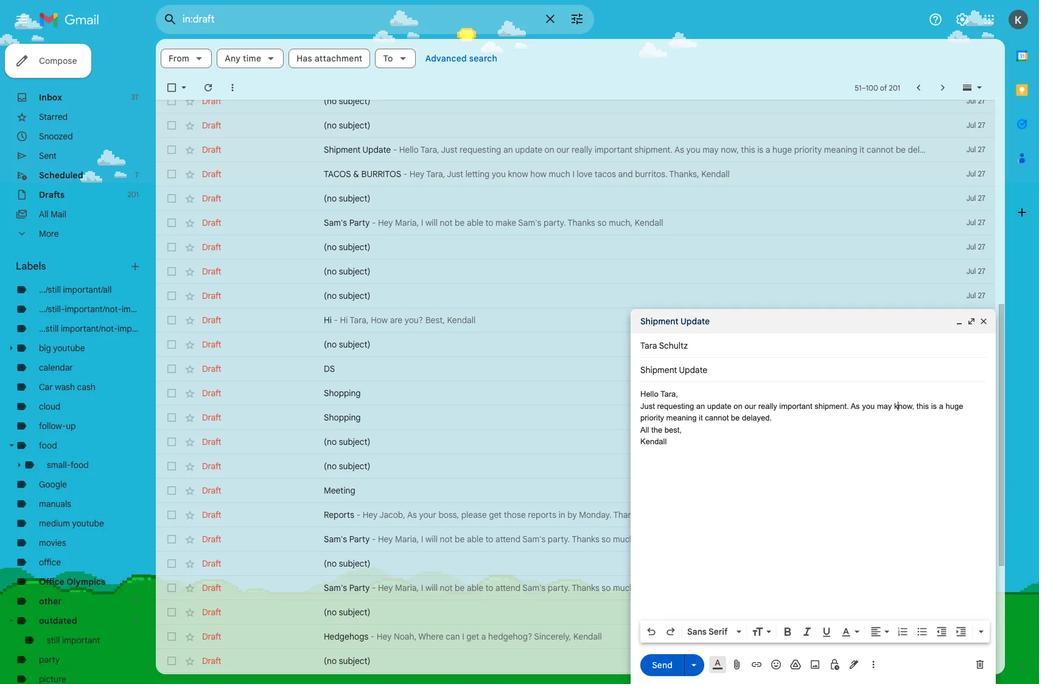 Task type: locate. For each thing, give the bounding box(es) containing it.
toggle split pane mode image
[[961, 82, 974, 94]]

this right the now, on the right top
[[741, 144, 755, 155]]

big youtube link
[[39, 343, 85, 354]]

party. up sincerely,
[[548, 583, 570, 594]]

(no for 11th row from the bottom
[[324, 437, 337, 447]]

10 (no subject) from the top
[[324, 558, 370, 569]]

0 vertical spatial the
[[954, 144, 967, 155]]

medium youtube link
[[39, 518, 104, 529]]

2 vertical spatial as
[[407, 510, 417, 521]]

indent more ‪(⌘])‬ image
[[955, 626, 967, 638]]

1 horizontal spatial this
[[917, 402, 929, 411]]

update
[[363, 144, 391, 155], [681, 316, 710, 327]]

party for 20th row from the bottom
[[349, 217, 370, 228]]

0 vertical spatial priority
[[794, 144, 822, 155]]

1 horizontal spatial is
[[931, 402, 937, 411]]

1 able from the top
[[467, 217, 483, 228]]

any
[[225, 53, 241, 64]]

0 vertical spatial our
[[557, 144, 570, 155]]

may left know,
[[877, 402, 892, 411]]

2 (no subject) link from the top
[[324, 119, 928, 132]]

0 horizontal spatial you
[[492, 169, 506, 180]]

11 subject) from the top
[[339, 607, 370, 618]]

really up love
[[572, 144, 593, 155]]

1 vertical spatial shopping
[[324, 412, 361, 423]]

so for cell for 5th row from the bottom of the page
[[602, 583, 611, 594]]

close image
[[979, 317, 989, 326]]

(no for 17th row from the bottom
[[324, 290, 337, 301]]

shipment. down subject field
[[815, 402, 849, 411]]

attend down those
[[496, 534, 521, 545]]

sam's party - hey maria, i will not be able to attend sam's party. thanks so much, kendall for 5th row from the bottom of the page
[[324, 583, 667, 594]]

hello inside row
[[399, 144, 419, 155]]

11 cell from the top
[[952, 582, 995, 594]]

requesting up letting
[[460, 144, 501, 155]]

7 for other
[[135, 597, 139, 606]]

7 (no from the top
[[324, 339, 337, 350]]

not down boss, on the bottom of page
[[440, 534, 453, 545]]

priority
[[794, 144, 822, 155], [640, 413, 664, 423]]

1 vertical spatial sam's party - hey maria, i will not be able to attend sam's party. thanks so much, kendall
[[324, 583, 667, 594]]

update inside dialog
[[681, 316, 710, 327]]

51 100
[[855, 83, 878, 92]]

tab list
[[1005, 39, 1039, 640]]

party. right make
[[544, 217, 566, 228]]

3 draft from the top
[[202, 144, 221, 155]]

update up schultz
[[681, 316, 710, 327]]

0 vertical spatial is
[[757, 144, 764, 155]]

1 vertical spatial party
[[349, 534, 370, 545]]

(no subject)
[[324, 96, 370, 107], [324, 120, 370, 131], [324, 193, 370, 204], [324, 242, 370, 253], [324, 266, 370, 277], [324, 290, 370, 301], [324, 339, 370, 350], [324, 437, 370, 447], [324, 461, 370, 472], [324, 558, 370, 569], [324, 607, 370, 618], [324, 656, 370, 667]]

really inside row
[[572, 144, 593, 155]]

all mail link
[[39, 209, 66, 220]]

as inside hello tara, just requesting an update on our really important shipment. as you may know, this is a huge priority meaning it cannot be delayed. all the best, kendall
[[851, 402, 860, 411]]

cell for 14th row from the top
[[952, 412, 995, 424]]

update up the 'burritos'
[[363, 144, 391, 155]]

10 cell from the top
[[952, 558, 995, 570]]

(no for 18th row from the bottom
[[324, 266, 337, 277]]

cannot inside hello tara, just requesting an update on our really important shipment. as you may know, this is a huge priority meaning it cannot be delayed. all the best, kendall
[[705, 413, 729, 423]]

0 vertical spatial best,
[[969, 144, 989, 155]]

5 draft from the top
[[202, 193, 221, 204]]

main content
[[156, 39, 1019, 684]]

9 (no from the top
[[324, 461, 337, 472]]

google
[[39, 479, 67, 490]]

2 maria, from the top
[[395, 534, 419, 545]]

draft for 23th row from the top of the page
[[202, 631, 221, 642]]

bulleted list ‪(⌘⇧8)‬ image
[[916, 626, 928, 638]]

get right can
[[467, 631, 479, 642]]

has attachment button
[[289, 49, 370, 68]]

None search field
[[156, 5, 594, 34]]

huge right the now, on the right top
[[773, 144, 792, 155]]

subject)
[[339, 96, 370, 107], [339, 120, 370, 131], [339, 193, 370, 204], [339, 242, 370, 253], [339, 266, 370, 277], [339, 290, 370, 301], [339, 339, 370, 350], [339, 437, 370, 447], [339, 461, 370, 472], [339, 558, 370, 569], [339, 607, 370, 618], [339, 656, 370, 667]]

(no subject) for 19th row from the bottom
[[324, 242, 370, 253]]

undo ‪(⌘z)‬ image
[[645, 626, 658, 638]]

our inside row
[[557, 144, 570, 155]]

2 draft from the top
[[202, 120, 221, 131]]

1 horizontal spatial cannot
[[867, 144, 894, 155]]

12 (no from the top
[[324, 656, 337, 667]]

shipment for shipment update
[[640, 316, 679, 327]]

22 row from the top
[[156, 600, 995, 625]]

newer image
[[913, 82, 925, 94]]

subject) for 18th row from the bottom
[[339, 266, 370, 277]]

0 vertical spatial attend
[[496, 534, 521, 545]]

3 able from the top
[[467, 583, 483, 594]]

party down reports
[[349, 534, 370, 545]]

0 vertical spatial sam's party - hey maria, i will not be able to attend sam's party. thanks so much, kendall
[[324, 534, 667, 545]]

time
[[243, 53, 261, 64]]

0 vertical spatial it
[[860, 144, 865, 155]]

16 draft from the top
[[202, 461, 221, 472]]

insert signature image
[[848, 659, 860, 671]]

party up hedgehogs at bottom left
[[349, 583, 370, 594]]

bold ‪(⌘b)‬ image
[[782, 626, 794, 638]]

21 draft from the top
[[202, 583, 221, 594]]

draft for 21th row from the bottom
[[202, 193, 221, 204]]

1 party from the top
[[349, 217, 370, 228]]

10 jul from the top
[[967, 315, 976, 325]]

party
[[349, 217, 370, 228], [349, 534, 370, 545], [349, 583, 370, 594]]

1 horizontal spatial update
[[681, 316, 710, 327]]

the inside hello tara, just requesting an update on our really important shipment. as you may know, this is a huge priority meaning it cannot be delayed. all the best, kendall
[[651, 425, 662, 434]]

2 able from the top
[[467, 534, 483, 545]]

1 horizontal spatial may
[[877, 402, 892, 411]]

1 vertical spatial cannot
[[705, 413, 729, 423]]

redo ‪(⌘y)‬ image
[[665, 626, 677, 638]]

shipment up tara schultz
[[640, 316, 679, 327]]

draft for 5th row from the bottom of the page
[[202, 583, 221, 594]]

will
[[426, 217, 438, 228], [426, 534, 438, 545], [426, 583, 438, 594]]

it inside row
[[860, 144, 865, 155]]

attach files image
[[731, 659, 743, 671]]

row
[[156, 89, 995, 113], [156, 113, 995, 138], [156, 138, 1019, 162], [156, 162, 995, 186], [156, 186, 995, 211], [156, 211, 995, 235], [156, 235, 995, 259], [156, 259, 995, 284], [156, 284, 995, 308], [156, 308, 995, 332], [156, 332, 995, 357], [156, 357, 995, 381], [156, 381, 995, 405], [156, 405, 995, 430], [156, 430, 995, 454], [156, 454, 995, 479], [156, 479, 995, 503], [156, 503, 995, 527], [156, 527, 995, 552], [156, 552, 995, 576], [156, 576, 995, 600], [156, 600, 995, 625], [156, 625, 995, 649], [156, 649, 995, 673], [156, 673, 995, 684]]

8 draft from the top
[[202, 266, 221, 277]]

0 horizontal spatial may
[[703, 144, 719, 155]]

serif
[[709, 626, 728, 637]]

201 inside labels navigation
[[127, 190, 139, 199]]

0 horizontal spatial a
[[481, 631, 486, 642]]

hello down ds link
[[640, 390, 659, 399]]

hi up "ds"
[[324, 315, 332, 326]]

cloud link
[[39, 401, 60, 412]]

0 vertical spatial as
[[675, 144, 684, 155]]

not left make
[[440, 217, 453, 228]]

minimize image
[[955, 317, 964, 326]]

shopping for shopping 'link' for 13th row from the bottom of the page's cell
[[324, 388, 361, 399]]

may inside row
[[703, 144, 719, 155]]

main content containing from
[[156, 39, 1019, 684]]

so
[[598, 217, 607, 228], [643, 510, 653, 521], [602, 534, 611, 545], [602, 583, 611, 594]]

0 vertical spatial shopping link
[[324, 387, 928, 399]]

any time button
[[217, 49, 284, 68]]

just inside hello tara, just requesting an update on our really important shipment. as you may know, this is a huge priority meaning it cannot be delayed. all the best, kendall
[[640, 402, 655, 411]]

youtube up calendar
[[53, 343, 85, 354]]

draft for 19th row from the top of the page
[[202, 534, 221, 545]]

0 horizontal spatial the
[[651, 425, 662, 434]]

best, inside hello tara, just requesting an update on our really important shipment. as you may know, this is a huge priority meaning it cannot be delayed. all the best, kendall
[[665, 425, 682, 434]]

0 vertical spatial 201
[[889, 83, 900, 92]]

12 jul 27 from the top
[[967, 632, 986, 641]]

draft for 2nd row from the bottom
[[202, 656, 221, 667]]

able left make
[[467, 217, 483, 228]]

sans
[[687, 626, 707, 637]]

shipment inside row
[[324, 144, 361, 155]]

party down &
[[349, 217, 370, 228]]

maria, down the 'burritos'
[[395, 217, 419, 228]]

1 vertical spatial 7
[[135, 597, 139, 606]]

important/all
[[63, 284, 112, 295]]

1 vertical spatial youtube
[[72, 518, 104, 529]]

priority inside hello tara, just requesting an update on our really important shipment. as you may know, this is a huge priority meaning it cannot be delayed. all the best, kendall
[[640, 413, 664, 423]]

0 horizontal spatial hello
[[399, 144, 419, 155]]

meeting
[[324, 485, 355, 496]]

subject) for 25th row from the bottom
[[339, 96, 370, 107]]

important down subject field
[[780, 402, 813, 411]]

8 (no subject) link from the top
[[324, 436, 928, 448]]

party. down in
[[548, 534, 570, 545]]

0 vertical spatial to
[[486, 217, 493, 228]]

shipment.
[[635, 144, 673, 155], [815, 402, 849, 411]]

3 party from the top
[[349, 583, 370, 594]]

1 horizontal spatial the
[[954, 144, 967, 155]]

1 vertical spatial food
[[71, 460, 89, 471]]

.../still important/all link
[[39, 284, 112, 295]]

1 vertical spatial is
[[931, 402, 937, 411]]

0 vertical spatial shipment
[[324, 144, 361, 155]]

draft
[[202, 96, 221, 107], [202, 120, 221, 131], [202, 144, 221, 155], [202, 169, 221, 180], [202, 193, 221, 204], [202, 217, 221, 228], [202, 242, 221, 253], [202, 266, 221, 277], [202, 290, 221, 301], [202, 315, 221, 326], [202, 339, 221, 350], [202, 363, 221, 374], [202, 388, 221, 399], [202, 412, 221, 423], [202, 437, 221, 447], [202, 461, 221, 472], [202, 485, 221, 496], [202, 510, 221, 521], [202, 534, 221, 545], [202, 558, 221, 569], [202, 583, 221, 594], [202, 607, 221, 618], [202, 631, 221, 642], [202, 656, 221, 667]]

5 cell from the top
[[952, 436, 995, 448]]

indent less ‪(⌘[)‬ image
[[936, 626, 948, 638]]

0 vertical spatial really
[[572, 144, 593, 155]]

shipment for shipment update - hello tara, just requesting an update on our really important shipment. as  you may now, this is a huge priority meaning it cannot be delayed. all the  best, kendall
[[324, 144, 361, 155]]

this inside hello tara, just requesting an update on our really important shipment. as you may know, this is a huge priority meaning it cannot be delayed. all the best, kendall
[[917, 402, 929, 411]]

2 subject) from the top
[[339, 120, 370, 131]]

delayed. inside hello tara, just requesting an update on our really important shipment. as you may know, this is a huge priority meaning it cannot be delayed. all the best, kendall
[[742, 413, 772, 423]]

0 horizontal spatial this
[[741, 144, 755, 155]]

this right know,
[[917, 402, 929, 411]]

be for 5th row from the bottom of the page
[[455, 583, 465, 594]]

shipment. up burritos.
[[635, 144, 673, 155]]

so for cell related to 18th row from the top of the page
[[643, 510, 653, 521]]

olympics
[[66, 577, 106, 588]]

movies link
[[39, 538, 66, 549]]

follow-
[[39, 421, 66, 432]]

to left make
[[486, 217, 493, 228]]

(no subject) link for 18th row from the bottom
[[324, 265, 928, 278]]

2 vertical spatial will
[[426, 583, 438, 594]]

0 horizontal spatial best,
[[665, 425, 682, 434]]

a inside hello tara, just requesting an update on our really important shipment. as you may know, this is a huge priority meaning it cannot be delayed. all the best, kendall
[[939, 402, 944, 411]]

4 jul from the top
[[967, 169, 976, 178]]

tara,
[[421, 144, 439, 155], [426, 169, 445, 180], [350, 315, 369, 326], [661, 390, 678, 399]]

requesting down schultz
[[657, 402, 694, 411]]

0 vertical spatial update
[[363, 144, 391, 155]]

those
[[504, 510, 526, 521]]

to down please
[[486, 534, 493, 545]]

6 27 from the top
[[978, 218, 986, 227]]

None checkbox
[[166, 82, 178, 94], [166, 95, 178, 107], [166, 168, 178, 180], [166, 265, 178, 278], [166, 339, 178, 351], [166, 387, 178, 399], [166, 436, 178, 448], [166, 460, 178, 472], [166, 558, 178, 570], [166, 582, 178, 594], [166, 606, 178, 619], [166, 82, 178, 94], [166, 95, 178, 107], [166, 168, 178, 180], [166, 265, 178, 278], [166, 339, 178, 351], [166, 387, 178, 399], [166, 436, 178, 448], [166, 460, 178, 472], [166, 558, 178, 570], [166, 582, 178, 594], [166, 606, 178, 619]]

meaning
[[824, 144, 858, 155], [666, 413, 697, 423]]

a left hedgehog?
[[481, 631, 486, 642]]

0 horizontal spatial delayed.
[[742, 413, 772, 423]]

i for 19th row from the top of the page
[[421, 534, 423, 545]]

0 horizontal spatial priority
[[640, 413, 664, 423]]

2 vertical spatial party
[[349, 583, 370, 594]]

5 (no subject) link from the top
[[324, 265, 928, 278]]

our inside hello tara, just requesting an update on our really important shipment. as you may know, this is a huge priority meaning it cannot be delayed. all the best, kendall
[[745, 402, 756, 411]]

0 horizontal spatial meaning
[[666, 413, 697, 423]]

9 (no subject) link from the top
[[324, 460, 928, 472]]

Message Body text field
[[640, 388, 986, 617]]

0 vertical spatial food
[[39, 440, 57, 451]]

0 horizontal spatial huge
[[773, 144, 792, 155]]

1 vertical spatial shipment
[[640, 316, 679, 327]]

0 vertical spatial may
[[703, 144, 719, 155]]

google link
[[39, 479, 67, 490]]

burritos
[[361, 169, 401, 180]]

5 jul from the top
[[967, 194, 976, 203]]

important up tacos
[[595, 144, 633, 155]]

(no subject) for 2nd row from the bottom
[[324, 656, 370, 667]]

tacos
[[324, 169, 351, 180]]

2 vertical spatial able
[[467, 583, 483, 594]]

hello up the 'burritos'
[[399, 144, 419, 155]]

1 horizontal spatial priority
[[794, 144, 822, 155]]

3 (no from the top
[[324, 193, 337, 204]]

draft for 18th row from the top of the page
[[202, 510, 221, 521]]

has attachment
[[297, 53, 363, 64]]

insert emoji ‪(⌘⇧2)‬ image
[[770, 659, 782, 671]]

as left your
[[407, 510, 417, 521]]

0 vertical spatial not
[[440, 217, 453, 228]]

10 (no from the top
[[324, 558, 337, 569]]

1 vertical spatial update
[[707, 402, 732, 411]]

an inside hello tara, just requesting an update on our really important shipment. as you may know, this is a huge priority meaning it cannot be delayed. all the best, kendall
[[696, 402, 705, 411]]

know
[[508, 169, 528, 180]]

a right know,
[[939, 402, 944, 411]]

sent link
[[39, 150, 57, 161]]

0 horizontal spatial is
[[757, 144, 764, 155]]

1 cell from the top
[[952, 339, 995, 351]]

2 horizontal spatial all
[[943, 144, 952, 155]]

reports
[[324, 510, 354, 521]]

(no for 25th row from the bottom
[[324, 96, 337, 107]]

is right the now, on the right top
[[757, 144, 764, 155]]

an
[[503, 144, 513, 155], [696, 402, 705, 411]]

may left the now, on the right top
[[703, 144, 719, 155]]

1 vertical spatial meaning
[[666, 413, 697, 423]]

5 (no subject) from the top
[[324, 266, 370, 277]]

13 27 from the top
[[978, 656, 986, 665]]

shipment inside dialog
[[640, 316, 679, 327]]

12 subject) from the top
[[339, 656, 370, 667]]

2 party from the top
[[349, 534, 370, 545]]

2 horizontal spatial a
[[939, 402, 944, 411]]

1 vertical spatial not
[[440, 534, 453, 545]]

all mail
[[39, 209, 66, 220]]

reports - hey jacob, as your boss, please get those reports in by monday. thanks so  much, kendall
[[324, 510, 709, 521]]

priority inside row
[[794, 144, 822, 155]]

i for 20th row from the bottom
[[421, 217, 423, 228]]

really down subject field
[[758, 402, 777, 411]]

15 row from the top
[[156, 430, 995, 454]]

love
[[577, 169, 593, 180]]

2 vertical spatial party.
[[548, 583, 570, 594]]

2 attend from the top
[[496, 583, 521, 594]]

6 (no subject) link from the top
[[324, 290, 928, 302]]

medium youtube
[[39, 518, 104, 529]]

able down please
[[467, 534, 483, 545]]

14 row from the top
[[156, 405, 995, 430]]

1 vertical spatial party.
[[548, 534, 570, 545]]

6 cell from the top
[[952, 460, 995, 472]]

27
[[978, 96, 986, 105], [978, 121, 986, 130], [978, 145, 986, 154], [978, 169, 986, 178], [978, 194, 986, 203], [978, 218, 986, 227], [978, 242, 986, 251], [978, 267, 986, 276], [978, 291, 986, 300], [978, 315, 986, 325], [978, 608, 986, 617], [978, 632, 986, 641], [978, 656, 986, 665]]

(no subject) link
[[324, 95, 928, 107], [324, 119, 928, 132], [324, 192, 928, 205], [324, 241, 928, 253], [324, 265, 928, 278], [324, 290, 928, 302], [324, 339, 928, 351], [324, 436, 928, 448], [324, 460, 928, 472], [324, 558, 928, 570], [324, 606, 928, 619], [324, 655, 928, 667]]

insert photo image
[[809, 659, 821, 671]]

0 horizontal spatial as
[[407, 510, 417, 521]]

10 27 from the top
[[978, 315, 986, 325]]

1 horizontal spatial you
[[687, 144, 700, 155]]

big youtube
[[39, 343, 85, 354]]

1 horizontal spatial hi
[[340, 315, 348, 326]]

get
[[489, 510, 502, 521], [467, 631, 479, 642]]

from button
[[161, 49, 212, 68]]

important inside hello tara, just requesting an update on our really important shipment. as you may know, this is a huge priority meaning it cannot be delayed. all the best, kendall
[[780, 402, 813, 411]]

1 vertical spatial just
[[447, 169, 463, 180]]

attend up hedgehog?
[[496, 583, 521, 594]]

4 (no from the top
[[324, 242, 337, 253]]

...still important/not-important
[[39, 323, 156, 334]]

0 vertical spatial update
[[515, 144, 542, 155]]

hi left how
[[340, 315, 348, 326]]

1 vertical spatial on
[[734, 402, 743, 411]]

4 cell from the top
[[952, 412, 995, 424]]

1 vertical spatial will
[[426, 534, 438, 545]]

1 horizontal spatial all
[[640, 425, 649, 434]]

big
[[39, 343, 51, 354]]

important down .../still-important/not-important
[[118, 323, 156, 334]]

cloud
[[39, 401, 60, 412]]

4 (no subject) from the top
[[324, 242, 370, 253]]

draft for 16th row from the top of the page
[[202, 461, 221, 472]]

(no for 16th row from the top of the page
[[324, 461, 337, 472]]

1 vertical spatial shipment.
[[815, 402, 849, 411]]

more image
[[226, 82, 239, 94]]

2 shopping from the top
[[324, 412, 361, 423]]

(no subject) link for 25th row from the bottom
[[324, 95, 928, 107]]

7 (no subject) link from the top
[[324, 339, 928, 351]]

1 draft from the top
[[202, 96, 221, 107]]

important/not- up ...still important/not-important at the left top of page
[[65, 304, 122, 315]]

all inside row
[[943, 144, 952, 155]]

1 sam's party - hey maria, i will not be able to attend sam's party. thanks so much, kendall from the top
[[324, 534, 667, 545]]

2 not from the top
[[440, 534, 453, 545]]

7 for outdated
[[135, 616, 139, 625]]

1 (no subject) from the top
[[324, 96, 370, 107]]

hedgehogs
[[324, 631, 368, 642]]

1 vertical spatial really
[[758, 402, 777, 411]]

6 (no from the top
[[324, 290, 337, 301]]

be for 20th row from the bottom
[[455, 217, 465, 228]]

23 draft from the top
[[202, 631, 221, 642]]

0 vertical spatial maria,
[[395, 217, 419, 228]]

1 horizontal spatial shipment
[[640, 316, 679, 327]]

a right the now, on the right top
[[766, 144, 770, 155]]

sam's party - hey maria, i will not be able to attend sam's party. thanks so much, kendall
[[324, 534, 667, 545], [324, 583, 667, 594]]

3 cell from the top
[[952, 387, 995, 399]]

1 vertical spatial attend
[[496, 583, 521, 594]]

hello tara, just requesting an update on our really important shipment. as you may know, this is a huge priority meaning it cannot be delayed. all the best, kendall
[[640, 390, 963, 446]]

0 vertical spatial shopping
[[324, 388, 361, 399]]

19 draft from the top
[[202, 534, 221, 545]]

1 vertical spatial to
[[486, 534, 493, 545]]

0 vertical spatial on
[[545, 144, 554, 155]]

update inside row
[[363, 144, 391, 155]]

2 27 from the top
[[978, 121, 986, 130]]

1 shopping from the top
[[324, 388, 361, 399]]

9 row from the top
[[156, 284, 995, 308]]

3 maria, from the top
[[395, 583, 419, 594]]

(no subject) for 17th row from the bottom
[[324, 290, 370, 301]]

0 horizontal spatial update
[[363, 144, 391, 155]]

jul 27
[[967, 96, 986, 105], [967, 121, 986, 130], [967, 145, 986, 154], [967, 169, 986, 178], [967, 194, 986, 203], [967, 218, 986, 227], [967, 242, 986, 251], [967, 267, 986, 276], [967, 291, 986, 300], [967, 315, 986, 325], [967, 608, 986, 617], [967, 632, 986, 641], [967, 656, 986, 665]]

may inside hello tara, just requesting an update on our really important shipment. as you may know, this is a huge priority meaning it cannot be delayed. all the best, kendall
[[877, 402, 892, 411]]

7 cell from the top
[[952, 485, 995, 497]]

i for 5th row from the bottom of the page
[[421, 583, 423, 594]]

1 to from the top
[[486, 217, 493, 228]]

not up can
[[440, 583, 453, 594]]

0 horizontal spatial 201
[[127, 190, 139, 199]]

noah,
[[394, 631, 417, 642]]

by
[[568, 510, 577, 521]]

Subject field
[[640, 364, 986, 376]]

get left those
[[489, 510, 502, 521]]

you up thanks, on the top of the page
[[687, 144, 700, 155]]

your
[[419, 510, 436, 521]]

2 vertical spatial to
[[486, 583, 493, 594]]

insert files using drive image
[[790, 659, 802, 671]]

0 vertical spatial get
[[489, 510, 502, 521]]

burritos.
[[635, 169, 668, 180]]

17 draft from the top
[[202, 485, 221, 496]]

cell for 11th row from the bottom
[[952, 436, 995, 448]]

from
[[169, 53, 189, 64]]

cash
[[77, 382, 95, 393]]

important
[[595, 144, 633, 155], [122, 304, 160, 315], [118, 323, 156, 334], [780, 402, 813, 411], [62, 635, 100, 646]]

will for 19th row from the top of the page
[[426, 534, 438, 545]]

maria, up the noah,
[[395, 583, 419, 594]]

party for 19th row from the top of the page
[[349, 534, 370, 545]]

0 horizontal spatial get
[[467, 631, 479, 642]]

0 vertical spatial 7
[[135, 170, 139, 180]]

is right know,
[[931, 402, 937, 411]]

draft for 17th row from the bottom
[[202, 290, 221, 301]]

snoozed link
[[39, 131, 73, 142]]

you left know
[[492, 169, 506, 180]]

11 (no subject) link from the top
[[324, 606, 928, 619]]

0 horizontal spatial an
[[503, 144, 513, 155]]

search
[[469, 53, 497, 64]]

0 vertical spatial cannot
[[867, 144, 894, 155]]

1 vertical spatial 201
[[127, 190, 139, 199]]

clear search image
[[538, 7, 563, 31]]

.../still-
[[39, 304, 65, 315]]

20 draft from the top
[[202, 558, 221, 569]]

shipment
[[324, 144, 361, 155], [640, 316, 679, 327]]

as left know,
[[851, 402, 860, 411]]

on inside hello tara, just requesting an update on our really important shipment. as you may know, this is a huge priority meaning it cannot be delayed. all the best, kendall
[[734, 402, 743, 411]]

wash
[[55, 382, 75, 393]]

1 horizontal spatial requesting
[[657, 402, 694, 411]]

shopping for cell related to 14th row from the top shopping 'link'
[[324, 412, 361, 423]]

8 (no from the top
[[324, 437, 337, 447]]

as up thanks, on the top of the page
[[675, 144, 684, 155]]

2 jul 27 from the top
[[967, 121, 986, 130]]

best,
[[969, 144, 989, 155], [665, 425, 682, 434]]

draft for 25th row from the bottom
[[202, 96, 221, 107]]

1 vertical spatial able
[[467, 534, 483, 545]]

(no subject) link for 11th row from the top
[[324, 339, 928, 351]]

it inside hello tara, just requesting an update on our really important shipment. as you may know, this is a huge priority meaning it cannot be delayed. all the best, kendall
[[699, 413, 703, 423]]

to up hedgehog?
[[486, 583, 493, 594]]

tara schultz
[[640, 340, 688, 351]]

a
[[766, 144, 770, 155], [939, 402, 944, 411], [481, 631, 486, 642]]

1 horizontal spatial best,
[[969, 144, 989, 155]]

7 (no subject) from the top
[[324, 339, 370, 350]]

shopping
[[324, 388, 361, 399], [324, 412, 361, 423]]

7
[[135, 170, 139, 180], [135, 597, 139, 606], [135, 616, 139, 625]]

tacos & burritos - hey tara, just letting you know how much i love tacos and burritos. thanks,  kendall
[[324, 169, 730, 180]]

youtube for medium youtube
[[72, 518, 104, 529]]

1 vertical spatial hello
[[640, 390, 659, 399]]

update inside hello tara, just requesting an update on our really important shipment. as you may know, this is a huge priority meaning it cannot be delayed. all the best, kendall
[[707, 402, 732, 411]]

really inside hello tara, just requesting an update on our really important shipment. as you may know, this is a huge priority meaning it cannot be delayed. all the best, kendall
[[758, 402, 777, 411]]

1 vertical spatial delayed.
[[742, 413, 772, 423]]

2 shopping link from the top
[[324, 412, 928, 424]]

labels navigation
[[0, 39, 160, 684]]

delayed.
[[908, 144, 941, 155], [742, 413, 772, 423]]

201
[[889, 83, 900, 92], [127, 190, 139, 199]]

0 vertical spatial important/not-
[[65, 304, 122, 315]]

able for 19th row from the top of the page
[[467, 534, 483, 545]]

0 horizontal spatial shipment.
[[635, 144, 673, 155]]

sans serif
[[687, 626, 728, 637]]

important/not- down .../still-important/not-important
[[61, 323, 118, 334]]

sam's party - hey maria, i will not be able to attend sam's party. thanks so much, kendall up hedgehog?
[[324, 583, 667, 594]]

sam's party - hey maria, i will not be able to attend sam's party. thanks so much, kendall down those
[[324, 534, 667, 545]]

i
[[573, 169, 575, 180], [421, 217, 423, 228], [421, 534, 423, 545], [421, 583, 423, 594], [462, 631, 464, 642]]

11 (no from the top
[[324, 607, 337, 618]]

you left know,
[[862, 402, 875, 411]]

2 horizontal spatial as
[[851, 402, 860, 411]]

cell
[[952, 339, 995, 351], [952, 363, 995, 375], [952, 387, 995, 399], [952, 412, 995, 424], [952, 436, 995, 448], [952, 460, 995, 472], [952, 485, 995, 497], [952, 509, 995, 521], [952, 533, 995, 546], [952, 558, 995, 570], [952, 582, 995, 594]]

shipment update dialog
[[631, 309, 996, 684]]

ds link
[[324, 363, 928, 375]]

requesting inside hello tara, just requesting an update on our really important shipment. as you may know, this is a huge priority meaning it cannot be delayed. all the best, kendall
[[657, 402, 694, 411]]

maria, down jacob,
[[395, 534, 419, 545]]

(no subject) for 22th row from the top
[[324, 607, 370, 618]]

0 vertical spatial this
[[741, 144, 755, 155]]

able up the hedgehogs - hey noah, where can i get a hedgehog? sincerely, kendall
[[467, 583, 483, 594]]

hello inside hello tara, just requesting an update on our really important shipment. as you may know, this is a huge priority meaning it cannot be delayed. all the best, kendall
[[640, 390, 659, 399]]

None checkbox
[[166, 119, 178, 132], [166, 144, 178, 156], [166, 192, 178, 205], [166, 217, 178, 229], [166, 241, 178, 253], [166, 290, 178, 302], [166, 314, 178, 326], [166, 363, 178, 375], [166, 412, 178, 424], [166, 485, 178, 497], [166, 509, 178, 521], [166, 533, 178, 546], [166, 631, 178, 643], [166, 655, 178, 667], [166, 119, 178, 132], [166, 144, 178, 156], [166, 192, 178, 205], [166, 217, 178, 229], [166, 241, 178, 253], [166, 290, 178, 302], [166, 314, 178, 326], [166, 363, 178, 375], [166, 412, 178, 424], [166, 485, 178, 497], [166, 509, 178, 521], [166, 533, 178, 546], [166, 631, 178, 643], [166, 655, 178, 667]]

10 (no subject) link from the top
[[324, 558, 928, 570]]

boss,
[[439, 510, 459, 521]]

1 vertical spatial may
[[877, 402, 892, 411]]

0 vertical spatial requesting
[[460, 144, 501, 155]]

0 vertical spatial will
[[426, 217, 438, 228]]

draft for 4th row from the top of the page
[[202, 169, 221, 180]]

attachment
[[315, 53, 363, 64]]

1 vertical spatial huge
[[946, 402, 963, 411]]

starred
[[39, 111, 68, 122]]

draft for 22th row from the top
[[202, 607, 221, 618]]

huge right know,
[[946, 402, 963, 411]]

youtube right the medium
[[72, 518, 104, 529]]

5 row from the top
[[156, 186, 995, 211]]

6 subject) from the top
[[339, 290, 370, 301]]

1 (no from the top
[[324, 96, 337, 107]]

(no subject) link for 2nd row from the bottom
[[324, 655, 928, 667]]

8 row from the top
[[156, 259, 995, 284]]

shipment up tacos
[[324, 144, 361, 155]]

1 maria, from the top
[[395, 217, 419, 228]]

0 vertical spatial shipment.
[[635, 144, 673, 155]]



Task type: vqa. For each thing, say whether or not it's contained in the screenshot.
the Send
yes



Task type: describe. For each thing, give the bounding box(es) containing it.
(no for 2nd row
[[324, 120, 337, 131]]

(no subject) for 18th row from the bottom
[[324, 266, 370, 277]]

office olympics link
[[39, 577, 106, 588]]

reports
[[528, 510, 557, 521]]

will for 5th row from the bottom of the page
[[426, 583, 438, 594]]

cell for 18th row from the top of the page
[[952, 509, 995, 521]]

19 row from the top
[[156, 527, 995, 552]]

sans serif option
[[685, 626, 734, 638]]

send
[[652, 660, 673, 671]]

small-
[[47, 460, 71, 471]]

7 jul 27 from the top
[[967, 242, 986, 251]]

calendar link
[[39, 362, 73, 373]]

best,
[[425, 315, 445, 326]]

inbox
[[39, 92, 62, 103]]

cell for 16th row from the top of the page
[[952, 460, 995, 472]]

best, inside row
[[969, 144, 989, 155]]

is inside hello tara, just requesting an update on our really important shipment. as you may know, this is a huge priority meaning it cannot be delayed. all the best, kendall
[[931, 402, 937, 411]]

kendall inside hello tara, just requesting an update on our really important shipment. as you may know, this is a huge priority meaning it cannot be delayed. all the best, kendall
[[640, 437, 667, 446]]

12 row from the top
[[156, 357, 995, 381]]

3 to from the top
[[486, 583, 493, 594]]

support image
[[928, 12, 943, 27]]

draft for 20th row from the bottom
[[202, 217, 221, 228]]

0 vertical spatial a
[[766, 144, 770, 155]]

(no subject) link for 16th row from the top of the page
[[324, 460, 928, 472]]

(no subject) for 21th row from the bottom
[[324, 193, 370, 204]]

3 row from the top
[[156, 138, 1019, 162]]

inbox link
[[39, 92, 62, 103]]

sam's party - hey maria, i will not be able to attend sam's party. thanks so much, kendall for 19th row from the top of the page
[[324, 534, 667, 545]]

(no subject) link for 22th row from the top
[[324, 606, 928, 619]]

starred link
[[39, 111, 68, 122]]

0 vertical spatial delayed.
[[908, 144, 941, 155]]

18 row from the top
[[156, 503, 995, 527]]

8 27 from the top
[[978, 267, 986, 276]]

37
[[131, 93, 139, 102]]

formatting options toolbar
[[640, 621, 990, 643]]

tara
[[640, 340, 657, 351]]

outdated
[[39, 616, 77, 626]]

9 27 from the top
[[978, 291, 986, 300]]

refresh image
[[202, 82, 214, 94]]

scheduled
[[39, 170, 83, 181]]

advanced search
[[425, 53, 497, 64]]

snoozed
[[39, 131, 73, 142]]

numbered list ‪(⌘⇧7)‬ image
[[897, 626, 909, 638]]

mail
[[51, 209, 66, 220]]

7 row from the top
[[156, 235, 995, 259]]

(no subject) link for 11th row from the bottom
[[324, 436, 928, 448]]

huge inside hello tara, just requesting an update on our really important shipment. as you may know, this is a huge priority meaning it cannot be delayed. all the best, kendall
[[946, 402, 963, 411]]

cannot inside row
[[867, 144, 894, 155]]

12 27 from the top
[[978, 632, 986, 641]]

more
[[39, 228, 59, 239]]

5 jul 27 from the top
[[967, 194, 986, 203]]

gmail image
[[39, 7, 105, 32]]

italic ‪(⌘i)‬ image
[[801, 626, 813, 638]]

(no subject) link for 19th row from the bottom
[[324, 241, 928, 253]]

will for 20th row from the bottom
[[426, 217, 438, 228]]

still important link
[[47, 635, 100, 646]]

the inside row
[[954, 144, 967, 155]]

able for 20th row from the bottom
[[467, 217, 483, 228]]

drafts link
[[39, 189, 65, 200]]

.../still-important/not-important link
[[39, 304, 160, 315]]

draft for 3rd row from the top of the page
[[202, 144, 221, 155]]

cell for 6th row from the bottom of the page
[[952, 558, 995, 570]]

24 row from the top
[[156, 649, 995, 673]]

subject) for 11th row from the top
[[339, 339, 370, 350]]

important/not- for ...still
[[61, 323, 118, 334]]

draft for 2nd row
[[202, 120, 221, 131]]

how
[[371, 315, 388, 326]]

subject) for 2nd row from the bottom
[[339, 656, 370, 667]]

requesting inside row
[[460, 144, 501, 155]]

2 hi from the left
[[340, 315, 348, 326]]

important right still
[[62, 635, 100, 646]]

1 27 from the top
[[978, 96, 986, 105]]

(no subject) link for 17th row from the bottom
[[324, 290, 928, 302]]

not for 19th row from the top of the page
[[440, 534, 453, 545]]

...still
[[39, 323, 59, 334]]

(no subject) link for 2nd row
[[324, 119, 928, 132]]

13 row from the top
[[156, 381, 995, 405]]

toggle confidential mode image
[[829, 659, 841, 671]]

(no subject) link for 21th row from the bottom
[[324, 192, 928, 205]]

2 to from the top
[[486, 534, 493, 545]]

more send options image
[[688, 659, 700, 671]]

11 row from the top
[[156, 332, 995, 357]]

be for 19th row from the top of the page
[[455, 534, 465, 545]]

office olympics
[[39, 577, 106, 588]]

discard draft ‪(⌘⇧d)‬ image
[[974, 659, 986, 671]]

1 vertical spatial you
[[492, 169, 506, 180]]

send button
[[640, 654, 684, 676]]

1 horizontal spatial get
[[489, 510, 502, 521]]

thanks,
[[669, 169, 699, 180]]

party. for cell related to 19th row from the top of the page
[[548, 534, 570, 545]]

2 row from the top
[[156, 113, 995, 138]]

(no for 6th row from the bottom of the page
[[324, 558, 337, 569]]

(no subject) for 11th row from the top
[[324, 339, 370, 350]]

(no for 22th row from the top
[[324, 607, 337, 618]]

not for 20th row from the bottom
[[440, 217, 453, 228]]

hi - hi tara, how are you? best, kendall
[[324, 315, 476, 326]]

(no subject) for 2nd row
[[324, 120, 370, 131]]

know,
[[894, 402, 915, 411]]

has
[[297, 53, 312, 64]]

4 jul 27 from the top
[[967, 169, 986, 178]]

all inside labels navigation
[[39, 209, 48, 220]]

maria, for 5th row from the bottom of the page
[[395, 583, 419, 594]]

you?
[[405, 315, 423, 326]]

8 jul from the top
[[967, 267, 976, 276]]

more formatting options image
[[975, 626, 988, 638]]

update for shipment update - hello tara, just requesting an update on our really important shipment. as  you may now, this is a huge priority meaning it cannot be delayed. all the  best, kendall
[[363, 144, 391, 155]]

sent
[[39, 150, 57, 161]]

16 row from the top
[[156, 454, 995, 479]]

subject) for 17th row from the bottom
[[339, 290, 370, 301]]

maria, for 19th row from the top of the page
[[395, 534, 419, 545]]

on inside row
[[545, 144, 554, 155]]

subject) for 11th row from the bottom
[[339, 437, 370, 447]]

to
[[383, 53, 393, 64]]

calendar
[[39, 362, 73, 373]]

monday.
[[579, 510, 612, 521]]

(no subject) link for 6th row from the bottom of the page
[[324, 558, 928, 570]]

shipment update - hello tara, just requesting an update on our really important shipment. as  you may now, this is a huge priority meaning it cannot be delayed. all the  best, kendall
[[324, 144, 1019, 155]]

party. for cell for 5th row from the bottom of the page
[[548, 583, 570, 594]]

hedgehog?
[[488, 631, 532, 642]]

advanced
[[425, 53, 467, 64]]

(no for 19th row from the bottom
[[324, 242, 337, 253]]

0 vertical spatial huge
[[773, 144, 792, 155]]

draft for 18th row from the bottom
[[202, 266, 221, 277]]

and
[[618, 169, 633, 180]]

search mail image
[[160, 9, 181, 30]]

draft for ninth row from the bottom of the page
[[202, 485, 221, 496]]

6 jul 27 from the top
[[967, 218, 986, 227]]

attend for 19th row from the top of the page
[[496, 534, 521, 545]]

1 hi from the left
[[324, 315, 332, 326]]

all inside hello tara, just requesting an update on our really important shipment. as you may know, this is a huge priority meaning it cannot be delayed. all the best, kendall
[[640, 425, 649, 434]]

attend for 5th row from the bottom of the page
[[496, 583, 521, 594]]

schultz
[[659, 340, 688, 351]]

youtube for big youtube
[[53, 343, 85, 354]]

so for cell related to 19th row from the top of the page
[[602, 534, 611, 545]]

more button
[[0, 224, 146, 244]]

&
[[353, 169, 359, 180]]

subject) for 16th row from the top of the page
[[339, 461, 370, 472]]

follow-up link
[[39, 421, 76, 432]]

2 vertical spatial a
[[481, 631, 486, 642]]

51
[[855, 83, 862, 92]]

7 for scheduled
[[135, 170, 139, 180]]

advanced search button
[[420, 47, 502, 69]]

3 27 from the top
[[978, 145, 986, 154]]

car wash cash link
[[39, 382, 95, 393]]

tacos
[[595, 169, 616, 180]]

20 row from the top
[[156, 552, 995, 576]]

(no subject) for 25th row from the bottom
[[324, 96, 370, 107]]

shipment update
[[640, 316, 710, 327]]

...still important/not-important link
[[39, 323, 156, 334]]

subject) for 19th row from the bottom
[[339, 242, 370, 253]]

important inside row
[[595, 144, 633, 155]]

medium
[[39, 518, 70, 529]]

compose
[[39, 55, 77, 66]]

8 jul 27 from the top
[[967, 267, 986, 276]]

(no for 11th row from the top
[[324, 339, 337, 350]]

more options image
[[870, 659, 877, 671]]

any time
[[225, 53, 261, 64]]

cell for 19th row from the top of the page
[[952, 533, 995, 546]]

still
[[47, 635, 60, 646]]

0 vertical spatial meaning
[[824, 144, 858, 155]]

9 jul from the top
[[967, 291, 976, 300]]

maria, for 20th row from the bottom
[[395, 217, 419, 228]]

subject) for 22th row from the top
[[339, 607, 370, 618]]

draft for 16th row from the bottom of the page
[[202, 315, 221, 326]]

advanced search options image
[[565, 7, 589, 31]]

be inside hello tara, just requesting an update on our really important shipment. as you may know, this is a huge priority meaning it cannot be delayed. all the best, kendall
[[731, 413, 740, 423]]

older image
[[937, 82, 949, 94]]

6 jul from the top
[[967, 218, 976, 227]]

you inside hello tara, just requesting an update on our really important shipment. as you may know, this is a huge priority meaning it cannot be delayed. all the best, kendall
[[862, 402, 875, 411]]

13 jul from the top
[[967, 656, 976, 665]]

6 row from the top
[[156, 211, 995, 235]]

car
[[39, 382, 53, 393]]

0 vertical spatial party.
[[544, 217, 566, 228]]

pop out image
[[967, 317, 977, 326]]

much
[[549, 169, 570, 180]]

3 jul from the top
[[967, 145, 976, 154]]

please
[[461, 510, 487, 521]]

compose button
[[5, 44, 92, 78]]

(no subject) for 16th row from the top of the page
[[324, 461, 370, 472]]

update for shipment update
[[681, 316, 710, 327]]

11 27 from the top
[[978, 608, 986, 617]]

subject) for 2nd row
[[339, 120, 370, 131]]

(no subject) for 6th row from the bottom of the page
[[324, 558, 370, 569]]

shopping link for 13th row from the bottom of the page's cell
[[324, 387, 928, 399]]

shopping link for cell related to 14th row from the top
[[324, 412, 928, 424]]

small-food link
[[47, 460, 89, 471]]

draft for 6th row from the bottom of the page
[[202, 558, 221, 569]]

25 row from the top
[[156, 673, 995, 684]]

4 row from the top
[[156, 162, 995, 186]]

this inside row
[[741, 144, 755, 155]]

insert link ‪(⌘k)‬ image
[[751, 659, 763, 671]]

important/not- for .../still-
[[65, 304, 122, 315]]

17 row from the top
[[156, 479, 995, 503]]

1 jul from the top
[[967, 96, 976, 105]]

shipment. inside hello tara, just requesting an update on our really important shipment. as you may know, this is a huge priority meaning it cannot be delayed. all the best, kendall
[[815, 402, 849, 411]]

main menu image
[[15, 12, 29, 27]]

draft for 12th row from the top
[[202, 363, 221, 374]]

not for 5th row from the bottom of the page
[[440, 583, 453, 594]]

letting
[[466, 169, 490, 180]]

sam's party - hey maria, i will not be able to make sam's party. thanks so much, kendall
[[324, 217, 663, 228]]

in
[[559, 510, 565, 521]]

shipment. inside row
[[635, 144, 673, 155]]

party for 5th row from the bottom of the page
[[349, 583, 370, 594]]

10 row from the top
[[156, 308, 995, 332]]

1 horizontal spatial food
[[71, 460, 89, 471]]

settings image
[[955, 12, 970, 27]]

up
[[66, 421, 76, 432]]

21 row from the top
[[156, 576, 995, 600]]

draft for 11th row from the top
[[202, 339, 221, 350]]

12 jul from the top
[[967, 632, 976, 641]]

manuals
[[39, 499, 71, 510]]

4 27 from the top
[[978, 169, 986, 178]]

13 jul 27 from the top
[[967, 656, 986, 665]]

0 vertical spatial you
[[687, 144, 700, 155]]

subject) for 6th row from the bottom of the page
[[339, 558, 370, 569]]

5 27 from the top
[[978, 194, 986, 203]]

draft for 19th row from the bottom
[[202, 242, 221, 253]]

2 jul from the top
[[967, 121, 976, 130]]

Search mail text field
[[183, 13, 536, 26]]

food link
[[39, 440, 57, 451]]

office link
[[39, 557, 61, 568]]

underline ‪(⌘u)‬ image
[[821, 626, 833, 639]]

subject) for 21th row from the bottom
[[339, 193, 370, 204]]

still important
[[47, 635, 100, 646]]

now,
[[721, 144, 739, 155]]

100
[[866, 83, 878, 92]]

follow-up
[[39, 421, 76, 432]]

draft for 13th row from the bottom of the page
[[202, 388, 221, 399]]

11 jul 27 from the top
[[967, 608, 986, 617]]

1 jul 27 from the top
[[967, 96, 986, 105]]

3 jul 27 from the top
[[967, 145, 986, 154]]

important up ...still important/not-important at the left top of page
[[122, 304, 160, 315]]

party link
[[39, 654, 60, 665]]

other link
[[39, 596, 62, 607]]

drafts
[[39, 189, 65, 200]]

0 vertical spatial just
[[441, 144, 458, 155]]

7 jul from the top
[[967, 242, 976, 251]]

(no subject) for 11th row from the bottom
[[324, 437, 370, 447]]

9 jul 27 from the top
[[967, 291, 986, 300]]

1 horizontal spatial as
[[675, 144, 684, 155]]

update inside row
[[515, 144, 542, 155]]

to button
[[375, 49, 416, 68]]

party
[[39, 654, 60, 665]]

1 row from the top
[[156, 89, 995, 113]]

draft for 14th row from the top
[[202, 412, 221, 423]]

23 row from the top
[[156, 625, 995, 649]]

(no for 2nd row from the bottom
[[324, 656, 337, 667]]

can
[[446, 631, 460, 642]]

10 jul 27 from the top
[[967, 315, 986, 325]]

meaning inside hello tara, just requesting an update on our really important shipment. as you may know, this is a huge priority meaning it cannot be delayed. all the best, kendall
[[666, 413, 697, 423]]

scheduled link
[[39, 170, 83, 181]]

small-food
[[47, 460, 89, 471]]

are
[[390, 315, 403, 326]]

an inside row
[[503, 144, 513, 155]]

tara, inside hello tara, just requesting an update on our really important shipment. as you may know, this is a huge priority meaning it cannot be delayed. all the best, kendall
[[661, 390, 678, 399]]

is inside row
[[757, 144, 764, 155]]

11 jul from the top
[[967, 608, 976, 617]]

labels heading
[[16, 261, 129, 273]]

movies
[[39, 538, 66, 549]]

7 27 from the top
[[978, 242, 986, 251]]



